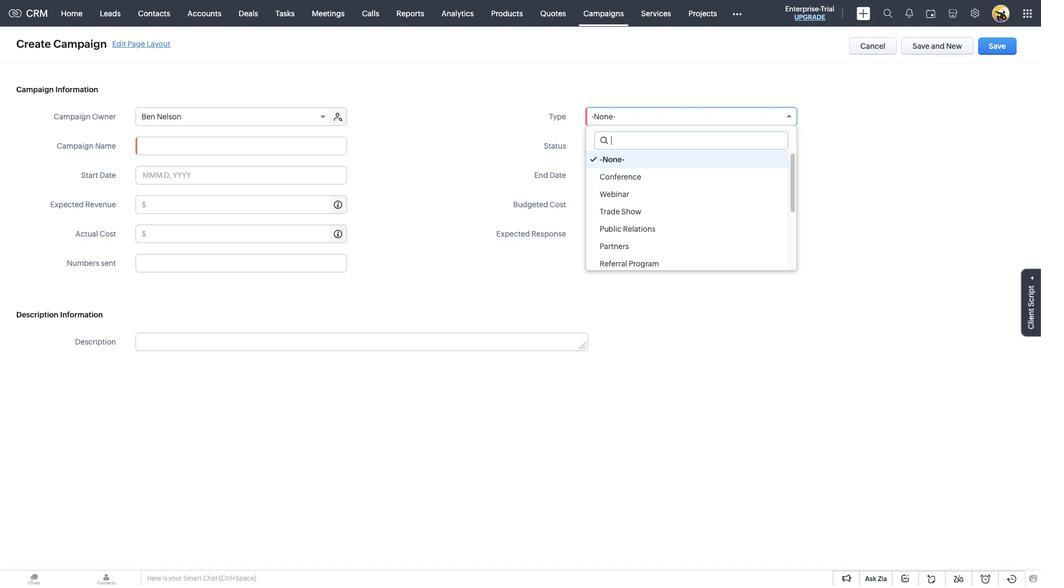 Task type: vqa. For each thing, say whether or not it's contained in the screenshot.
Field
no



Task type: locate. For each thing, give the bounding box(es) containing it.
save for save
[[990, 42, 1007, 50]]

date for end date
[[550, 171, 567, 180]]

campaign owner
[[54, 112, 116, 121]]

services link
[[633, 0, 680, 26]]

accounts
[[188, 9, 222, 18]]

-none-
[[592, 112, 616, 121], [600, 155, 625, 164]]

1 vertical spatial -
[[600, 155, 603, 164]]

$ right revenue
[[142, 200, 146, 209]]

expected for expected response
[[497, 230, 530, 238]]

$ right actual cost
[[142, 230, 146, 238]]

campaign for campaign name
[[57, 142, 94, 150]]

$ for cost
[[142, 230, 146, 238]]

None text field
[[136, 137, 347, 155], [136, 254, 347, 272], [136, 137, 347, 155], [136, 254, 347, 272]]

0 horizontal spatial -
[[592, 112, 594, 121]]

meetings link
[[304, 0, 354, 26]]

save inside 'button'
[[990, 42, 1007, 50]]

$ for revenue
[[142, 200, 146, 209]]

partners
[[600, 242, 630, 251]]

cost
[[550, 200, 567, 209], [100, 230, 116, 238]]

none- right type on the top of the page
[[594, 112, 616, 121]]

None text field
[[595, 132, 789, 149], [148, 196, 347, 213], [598, 196, 797, 213], [586, 225, 798, 243], [148, 225, 347, 243], [136, 333, 588, 351], [595, 132, 789, 149], [148, 196, 347, 213], [598, 196, 797, 213], [586, 225, 798, 243], [148, 225, 347, 243], [136, 333, 588, 351]]

- inside option
[[600, 155, 603, 164]]

profile element
[[987, 0, 1017, 26]]

mmm d, yyyy text field for end date
[[586, 166, 798, 185]]

relations
[[624, 225, 656, 233]]

Ben Nelson field
[[136, 108, 331, 125]]

actual cost
[[75, 230, 116, 238]]

1 horizontal spatial date
[[550, 171, 567, 180]]

signals image
[[906, 9, 914, 18]]

expected left revenue
[[50, 200, 84, 209]]

cost right "budgeted"
[[550, 200, 567, 209]]

date for start date
[[100, 171, 116, 180]]

date right end
[[550, 171, 567, 180]]

description for description information
[[16, 310, 58, 319]]

0 vertical spatial description
[[16, 310, 58, 319]]

-none- up conference
[[600, 155, 625, 164]]

status
[[544, 142, 567, 150]]

$
[[142, 200, 146, 209], [142, 230, 146, 238]]

0 horizontal spatial description
[[16, 310, 58, 319]]

create menu image
[[857, 7, 871, 20]]

cost for actual cost
[[100, 230, 116, 238]]

analytics
[[442, 9, 474, 18]]

partners option
[[587, 238, 789, 255]]

1 mmm d, yyyy text field from the left
[[136, 166, 347, 185]]

MMM D, YYYY text field
[[136, 166, 347, 185], [586, 166, 798, 185]]

1 horizontal spatial save
[[990, 42, 1007, 50]]

search image
[[884, 9, 893, 18]]

0 vertical spatial -none-
[[592, 112, 616, 121]]

ben
[[142, 112, 155, 121]]

2 date from the left
[[550, 171, 567, 180]]

mmm d, yyyy text field for start date
[[136, 166, 347, 185]]

1 vertical spatial description
[[75, 338, 116, 346]]

-none- right type on the top of the page
[[592, 112, 616, 121]]

leads
[[100, 9, 121, 18]]

Other Modules field
[[726, 5, 750, 22]]

2 save from the left
[[990, 42, 1007, 50]]

client script
[[1028, 286, 1037, 329]]

- right type on the top of the page
[[592, 112, 594, 121]]

save
[[913, 42, 930, 50], [990, 42, 1007, 50]]

1 vertical spatial -none-
[[600, 155, 625, 164]]

-
[[592, 112, 594, 121], [600, 155, 603, 164]]

0 horizontal spatial date
[[100, 171, 116, 180]]

0 horizontal spatial mmm d, yyyy text field
[[136, 166, 347, 185]]

cost right actual
[[100, 230, 116, 238]]

-none- inside field
[[592, 112, 616, 121]]

0 vertical spatial -
[[592, 112, 594, 121]]

1 horizontal spatial mmm d, yyyy text field
[[586, 166, 798, 185]]

public
[[600, 225, 622, 233]]

list box containing -none-
[[587, 151, 797, 272]]

ben nelson
[[142, 112, 181, 121]]

0 vertical spatial information
[[55, 85, 98, 94]]

response
[[532, 230, 567, 238]]

information for campaign information
[[55, 85, 98, 94]]

1 vertical spatial information
[[60, 310, 103, 319]]

your
[[169, 575, 182, 582]]

script
[[1028, 286, 1037, 307]]

conference
[[600, 173, 642, 181]]

0 horizontal spatial cost
[[100, 230, 116, 238]]

campaign information
[[16, 85, 98, 94]]

0 vertical spatial cost
[[550, 200, 567, 209]]

1 horizontal spatial expected
[[497, 230, 530, 238]]

quotes
[[541, 9, 567, 18]]

2 $ from the top
[[142, 230, 146, 238]]

1 date from the left
[[100, 171, 116, 180]]

0 vertical spatial $
[[142, 200, 146, 209]]

list box
[[587, 151, 797, 272]]

quotes link
[[532, 0, 575, 26]]

- up conference
[[600, 155, 603, 164]]

date right start
[[100, 171, 116, 180]]

campaign down home 'link'
[[53, 37, 107, 50]]

description
[[16, 310, 58, 319], [75, 338, 116, 346]]

information up campaign owner
[[55, 85, 98, 94]]

campaign
[[53, 37, 107, 50], [16, 85, 54, 94], [54, 112, 91, 121], [57, 142, 94, 150]]

campaign left name
[[57, 142, 94, 150]]

page
[[127, 39, 145, 48]]

-none- option
[[587, 151, 789, 168]]

2 mmm d, yyyy text field from the left
[[586, 166, 798, 185]]

1 vertical spatial cost
[[100, 230, 116, 238]]

contacts link
[[129, 0, 179, 26]]

1 vertical spatial $
[[142, 230, 146, 238]]

reports link
[[388, 0, 433, 26]]

webinar option
[[587, 186, 789, 203]]

save inside button
[[913, 42, 930, 50]]

crm link
[[9, 8, 48, 19]]

1 horizontal spatial cost
[[550, 200, 567, 209]]

1 save from the left
[[913, 42, 930, 50]]

campaign for campaign information
[[16, 85, 54, 94]]

program
[[629, 259, 660, 268]]

information
[[55, 85, 98, 94], [60, 310, 103, 319]]

edit
[[112, 39, 126, 48]]

enterprise-
[[786, 5, 821, 13]]

1 vertical spatial expected
[[497, 230, 530, 238]]

1 vertical spatial none-
[[603, 155, 625, 164]]

campaign down create
[[16, 85, 54, 94]]

create menu element
[[851, 0, 878, 26]]

expected response
[[497, 230, 567, 238]]

save down profile icon
[[990, 42, 1007, 50]]

budgeted
[[514, 200, 549, 209]]

0 vertical spatial none-
[[594, 112, 616, 121]]

information down numbers
[[60, 310, 103, 319]]

1 horizontal spatial description
[[75, 338, 116, 346]]

0 horizontal spatial save
[[913, 42, 930, 50]]

projects
[[689, 9, 718, 18]]

calls link
[[354, 0, 388, 26]]

save left the "and"
[[913, 42, 930, 50]]

none- up conference
[[603, 155, 625, 164]]

save and new button
[[902, 37, 974, 55]]

1 $ from the top
[[142, 200, 146, 209]]

numbers
[[67, 259, 99, 268]]

trade
[[600, 207, 620, 216]]

calendar image
[[927, 9, 936, 18]]

home
[[61, 9, 83, 18]]

projects link
[[680, 0, 726, 26]]

conference option
[[587, 168, 789, 186]]

0 horizontal spatial expected
[[50, 200, 84, 209]]

tasks link
[[267, 0, 304, 26]]

0 vertical spatial expected
[[50, 200, 84, 209]]

campaign down campaign information
[[54, 112, 91, 121]]

trial
[[821, 5, 835, 13]]

ask zia
[[866, 575, 888, 583]]

1 horizontal spatial -
[[600, 155, 603, 164]]

expected down "budgeted"
[[497, 230, 530, 238]]

campaign name
[[57, 142, 116, 150]]

ask
[[866, 575, 877, 583]]

new
[[947, 42, 963, 50]]

none-
[[594, 112, 616, 121], [603, 155, 625, 164]]



Task type: describe. For each thing, give the bounding box(es) containing it.
save for save and new
[[913, 42, 930, 50]]

revenue
[[85, 200, 116, 209]]

nelson
[[157, 112, 181, 121]]

and
[[932, 42, 946, 50]]

type
[[550, 112, 567, 121]]

profile image
[[993, 5, 1010, 22]]

contacts image
[[72, 571, 141, 586]]

-none- inside option
[[600, 155, 625, 164]]

name
[[95, 142, 116, 150]]

public relations option
[[587, 220, 789, 238]]

is
[[163, 575, 167, 582]]

referral
[[600, 259, 628, 268]]

actual
[[75, 230, 98, 238]]

expected revenue
[[50, 200, 116, 209]]

(ctrl+space)
[[219, 575, 257, 582]]

create
[[16, 37, 51, 50]]

trade show
[[600, 207, 642, 216]]

products
[[492, 9, 523, 18]]

information for description information
[[60, 310, 103, 319]]

end
[[535, 171, 549, 180]]

layout
[[147, 39, 170, 48]]

upgrade
[[795, 14, 826, 21]]

cost for budgeted cost
[[550, 200, 567, 209]]

here
[[147, 575, 161, 582]]

numbers sent
[[67, 259, 116, 268]]

campaigns
[[584, 9, 624, 18]]

end date
[[535, 171, 567, 180]]

referral program
[[600, 259, 660, 268]]

enterprise-trial upgrade
[[786, 5, 835, 21]]

chats image
[[0, 571, 68, 586]]

reports
[[397, 9, 425, 18]]

public relations
[[600, 225, 656, 233]]

owner
[[92, 112, 116, 121]]

edit page layout link
[[112, 39, 170, 48]]

start date
[[81, 171, 116, 180]]

cancel button
[[850, 37, 898, 55]]

none- inside field
[[594, 112, 616, 121]]

deals
[[239, 9, 258, 18]]

show
[[622, 207, 642, 216]]

trade show option
[[587, 203, 789, 220]]

none- inside option
[[603, 155, 625, 164]]

save button
[[979, 37, 1018, 55]]

sent
[[101, 259, 116, 268]]

leads link
[[91, 0, 129, 26]]

search element
[[878, 0, 900, 27]]

referral program option
[[587, 255, 789, 272]]

zia
[[879, 575, 888, 583]]

smart
[[184, 575, 202, 582]]

calls
[[362, 9, 379, 18]]

contacts
[[138, 9, 170, 18]]

campaign for campaign owner
[[54, 112, 91, 121]]

client
[[1028, 308, 1037, 329]]

budgeted cost
[[514, 200, 567, 209]]

save and new
[[913, 42, 963, 50]]

webinar
[[600, 190, 630, 199]]

start
[[81, 171, 98, 180]]

analytics link
[[433, 0, 483, 26]]

deals link
[[230, 0, 267, 26]]

here is your smart chat (ctrl+space)
[[147, 575, 257, 582]]

-None- field
[[586, 107, 798, 126]]

accounts link
[[179, 0, 230, 26]]

signals element
[[900, 0, 920, 27]]

description for description
[[75, 338, 116, 346]]

tasks
[[276, 9, 295, 18]]

products link
[[483, 0, 532, 26]]

campaigns link
[[575, 0, 633, 26]]

crm
[[26, 8, 48, 19]]

meetings
[[312, 9, 345, 18]]

expected for expected revenue
[[50, 200, 84, 209]]

services
[[642, 9, 672, 18]]

create campaign edit page layout
[[16, 37, 170, 50]]

chat
[[203, 575, 218, 582]]

home link
[[52, 0, 91, 26]]

- inside field
[[592, 112, 594, 121]]

description information
[[16, 310, 103, 319]]

cancel
[[861, 42, 886, 50]]



